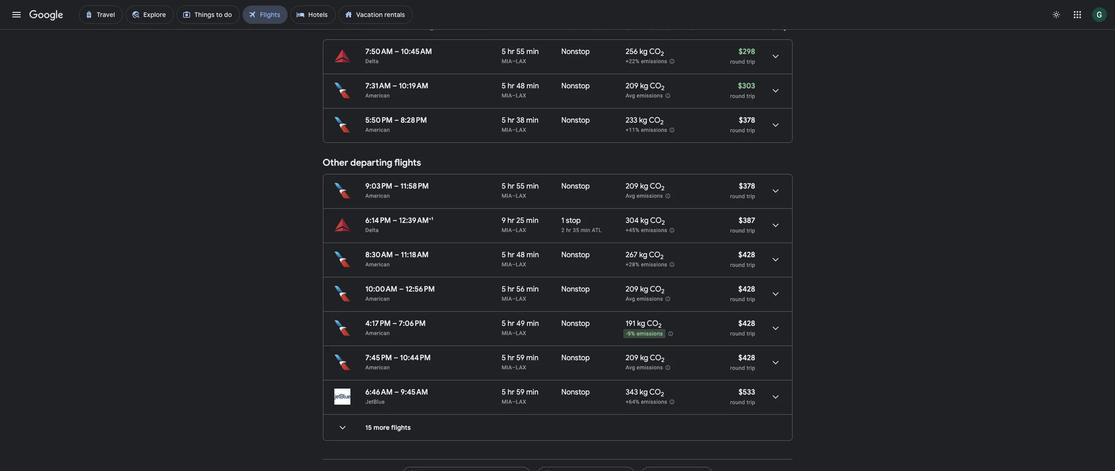 Task type: locate. For each thing, give the bounding box(es) containing it.
nonstop flight. element for 11:58 pm
[[561, 182, 590, 193]]

2 $378 from the top
[[739, 182, 755, 191]]

mia for 10:45 am
[[502, 58, 512, 65]]

nonstop for 11:58 pm
[[561, 182, 590, 191]]

2 mia from the top
[[502, 93, 512, 99]]

4:17 pm
[[365, 320, 391, 329]]

kg inside 304 kg co 2
[[640, 216, 649, 226]]

trip inside the $303 round trip
[[747, 93, 755, 100]]

trip left flight details. leaves miami international airport at 4:17 pm on saturday, november 18 and arrives at los angeles international airport at 7:06 pm on saturday, november 18. image
[[747, 331, 755, 338]]

5 hr 55 min mia – lax down taxes
[[502, 47, 539, 65]]

5 for 9:45 am
[[502, 388, 506, 398]]

– inside 5 hr 38 min mia – lax
[[512, 127, 516, 133]]

5 hr 59 min mia – lax
[[502, 354, 539, 372], [502, 388, 539, 406]]

7:45 pm
[[365, 354, 392, 363]]

6 nonstop flight. element from the top
[[561, 285, 590, 296]]

$428 left flight details. leaves miami international airport at 4:17 pm on saturday, november 18 and arrives at los angeles international airport at 7:06 pm on saturday, november 18. image
[[738, 320, 755, 329]]

–
[[395, 47, 399, 56], [512, 58, 516, 65], [392, 82, 397, 91], [512, 93, 516, 99], [394, 116, 399, 125], [512, 127, 516, 133], [394, 182, 399, 191], [512, 193, 516, 200], [393, 216, 397, 226], [512, 227, 516, 234], [395, 251, 399, 260], [512, 262, 516, 268], [399, 285, 404, 294], [512, 296, 516, 303], [392, 320, 397, 329], [512, 331, 516, 337], [394, 354, 398, 363], [512, 365, 516, 372], [394, 388, 399, 398], [512, 399, 516, 406]]

leaves miami international airport at 7:31 am on saturday, november 18 and arrives at los angeles international airport at 10:19 am on saturday, november 18. element
[[365, 82, 428, 91]]

total duration 5 hr 55 min. element up total duration 9 hr 25 min. element
[[502, 182, 561, 193]]

co for 10:45 am
[[649, 47, 661, 56]]

5 hr 48 min mia – lax
[[502, 82, 539, 99], [502, 251, 539, 268]]

hr for 7:06 pm
[[508, 320, 515, 329]]

adult.
[[548, 24, 563, 30]]

1 vertical spatial 428 us dollars text field
[[738, 354, 755, 363]]

$378 left flight details. leaves miami international airport at 5:50 pm on saturday, november 18 and arrives at los angeles international airport at 8:28 pm on saturday, november 18. 'icon' at the right of page
[[739, 116, 755, 125]]

209 for 5 hr 59 min
[[626, 354, 638, 363]]

0 vertical spatial 59
[[516, 354, 524, 363]]

Departure time: 5:50 PM. text field
[[365, 116, 393, 125]]

55 for 48
[[516, 47, 525, 56]]

co down +28% emissions
[[650, 285, 661, 294]]

5 nonstop from the top
[[561, 251, 590, 260]]

$428 round trip
[[730, 251, 755, 269], [730, 285, 755, 303], [730, 320, 755, 338], [730, 354, 755, 372]]

5 inside 5 hr 56 min mia – lax
[[502, 285, 506, 294]]

3 mia from the top
[[502, 127, 512, 133]]

total duration 5 hr 48 min. element
[[502, 82, 561, 92], [502, 251, 561, 261]]

5 nonstop flight. element from the top
[[561, 251, 590, 261]]

total duration 5 hr 55 min. element down the 'for'
[[502, 47, 561, 58]]

min for 10:19 am
[[527, 82, 539, 91]]

7 american from the top
[[365, 365, 390, 372]]

lax for 7:06 pm
[[516, 331, 526, 337]]

1 total duration 5 hr 48 min. element from the top
[[502, 82, 561, 92]]

428 US dollars text field
[[738, 320, 755, 329], [738, 354, 755, 363]]

hr
[[508, 47, 515, 56], [508, 82, 515, 91], [508, 116, 515, 125], [508, 182, 515, 191], [508, 216, 515, 226], [566, 227, 571, 234], [508, 251, 515, 260], [508, 285, 515, 294], [508, 320, 515, 329], [508, 354, 515, 363], [508, 388, 515, 398]]

2 5 hr 48 min mia – lax from the top
[[502, 251, 539, 268]]

1 right the 'for'
[[543, 24, 547, 30]]

american down 10:00 am at the bottom of the page
[[365, 296, 390, 303]]

1 delta from the top
[[365, 58, 379, 65]]

ranked
[[323, 24, 342, 30]]

0 vertical spatial $378 round trip
[[730, 116, 755, 134]]

1 stop flight. element
[[561, 216, 581, 227]]

5 hr 55 min mia – lax for 48
[[502, 47, 539, 65]]

kg for 10:45 am
[[640, 47, 648, 56]]

trip inside $387 round trip
[[747, 228, 755, 234]]

8 mia from the top
[[502, 331, 512, 337]]

1 vertical spatial total duration 5 hr 55 min. element
[[502, 182, 561, 193]]

emissions down the '343 kg co 2'
[[641, 400, 667, 406]]

59 for 10:44 pm
[[516, 354, 524, 363]]

trip down $378 text box
[[747, 128, 755, 134]]

round inside $298 round trip
[[730, 59, 745, 65]]

min for 8:28 pm
[[526, 116, 538, 125]]

428 us dollars text field left 'flight details. leaves miami international airport at 10:00 am on saturday, november 18 and arrives at los angeles international airport at 12:56 pm on saturday, november 18.' image
[[738, 285, 755, 294]]

2 up the +64% emissions
[[661, 391, 664, 399]]

5
[[502, 47, 506, 56], [502, 82, 506, 91], [502, 116, 506, 125], [502, 182, 506, 191], [502, 251, 506, 260], [502, 285, 506, 294], [502, 320, 506, 329], [502, 354, 506, 363], [502, 388, 506, 398]]

ranked based on price and convenience
[[323, 24, 426, 30]]

charges
[[587, 24, 608, 30]]

$378 round trip up $387
[[730, 182, 755, 200]]

1 horizontal spatial and
[[609, 24, 619, 30]]

209 kg co 2 down +28% emissions
[[626, 285, 665, 296]]

2 round from the top
[[730, 93, 745, 100]]

co
[[649, 47, 661, 56], [650, 82, 661, 91], [649, 116, 660, 125], [650, 182, 661, 191], [650, 216, 662, 226], [649, 251, 660, 260], [650, 285, 661, 294], [647, 320, 658, 329], [650, 354, 661, 363], [649, 388, 661, 398]]

passenger assistance button
[[673, 24, 729, 30]]

0 vertical spatial 55
[[516, 47, 525, 56]]

15 more flights image
[[331, 417, 353, 439]]

8 trip from the top
[[747, 331, 755, 338]]

9%
[[628, 331, 635, 338]]

kg down +28% emissions
[[640, 285, 648, 294]]

59 for 9:45 am
[[516, 388, 524, 398]]

6:46 am
[[365, 388, 393, 398]]

co inside '191 kg co 2'
[[647, 320, 658, 329]]

10 lax from the top
[[516, 399, 526, 406]]

7 mia from the top
[[502, 296, 512, 303]]

0 vertical spatial delta
[[365, 58, 379, 65]]

5 inside 5 hr 38 min mia – lax
[[502, 116, 506, 125]]

6 5 from the top
[[502, 285, 506, 294]]

1 right 12:39 am
[[431, 216, 433, 222]]

emissions
[[641, 58, 667, 65], [637, 93, 663, 99], [641, 127, 667, 134], [637, 193, 663, 200], [641, 228, 667, 234], [641, 262, 667, 268], [637, 296, 663, 303], [637, 331, 663, 338], [637, 365, 663, 372], [641, 400, 667, 406]]

7:50 am – 10:45 am delta
[[365, 47, 432, 65]]

38
[[516, 116, 524, 125]]

4 trip from the top
[[747, 194, 755, 200]]

209 kg co 2
[[626, 82, 665, 92], [626, 182, 665, 193], [626, 285, 665, 296], [626, 354, 665, 365]]

co for 12:56 pm
[[650, 285, 661, 294]]

kg inside 267 kg co 2
[[639, 251, 647, 260]]

2 5 from the top
[[502, 82, 506, 91]]

co for 11:58 pm
[[650, 182, 661, 191]]

1 428 us dollars text field from the top
[[738, 320, 755, 329]]

2 up +28% emissions
[[660, 254, 664, 262]]

total duration 5 hr 59 min. element
[[502, 354, 561, 365], [502, 388, 561, 399]]

$533 round trip
[[730, 388, 755, 406]]

avg emissions up '191 kg co 2'
[[626, 296, 663, 303]]

nonstop flight. element for 7:06 pm
[[561, 320, 590, 330]]

Departure time: 10:00 AM. text field
[[365, 285, 397, 294]]

Departure time: 9:03 PM. text field
[[365, 182, 392, 191]]

kg inside '191 kg co 2'
[[637, 320, 645, 329]]

flights up arrival time: 11:58 pm. text field
[[394, 157, 421, 169]]

2 total duration 5 hr 55 min. element from the top
[[502, 182, 561, 193]]

emissions up 304 kg co 2
[[637, 193, 663, 200]]

3 209 kg co 2 from the top
[[626, 285, 665, 296]]

trip inside $533 round trip
[[747, 400, 755, 406]]

$428 left 'flight details. leaves miami international airport at 10:00 am on saturday, november 18 and arrives at los angeles international airport at 12:56 pm on saturday, november 18.' image
[[738, 285, 755, 294]]

nonstop for 8:28 pm
[[561, 116, 590, 125]]

4 avg emissions from the top
[[626, 365, 663, 372]]

1 vertical spatial 5 hr 48 min mia – lax
[[502, 251, 539, 268]]

avg
[[626, 93, 635, 99], [626, 193, 635, 200], [626, 296, 635, 303], [626, 365, 635, 372]]

0 vertical spatial 48
[[516, 82, 525, 91]]

5 hr 59 min mia – lax for 9:45 am
[[502, 388, 539, 406]]

2 $428 round trip from the top
[[730, 285, 755, 303]]

kg inside 256 kg co 2
[[640, 47, 648, 56]]

co down the -9% emissions
[[650, 354, 661, 363]]

7 trip from the top
[[747, 297, 755, 303]]

lax inside 9 hr 25 min mia – lax
[[516, 227, 526, 234]]

6 american from the top
[[365, 331, 390, 337]]

american inside 7:31 am – 10:19 am american
[[365, 93, 390, 99]]

round inside $533 round trip
[[730, 400, 745, 406]]

2 vertical spatial flights
[[391, 424, 411, 433]]

Arrival time: 12:39 AM on  Sunday, November 19. text field
[[399, 216, 433, 226]]

0 horizontal spatial and
[[383, 24, 392, 30]]

1 horizontal spatial 1
[[543, 24, 547, 30]]

hr inside 5 hr 38 min mia – lax
[[508, 116, 515, 125]]

10:00 am – 12:56 pm american
[[365, 285, 435, 303]]

round for 10:44 pm
[[730, 366, 745, 372]]

Arrival time: 12:56 PM. text field
[[405, 285, 435, 294]]

533 US dollars text field
[[739, 388, 755, 398]]

1 horizontal spatial +
[[517, 24, 520, 30]]

1 vertical spatial total duration 5 hr 59 min. element
[[502, 388, 561, 399]]

kg up +11% emissions
[[639, 116, 647, 125]]

9 trip from the top
[[747, 366, 755, 372]]

co for 7:06 pm
[[647, 320, 658, 329]]

3 209 from the top
[[626, 285, 638, 294]]

round for 10:45 am
[[730, 59, 745, 65]]

Departure time: 7:50 AM. text field
[[365, 47, 393, 56]]

5 hr 55 min mia – lax
[[502, 47, 539, 65], [502, 182, 539, 200]]

departing up on
[[344, 10, 386, 21]]

kg down the -9% emissions
[[640, 354, 648, 363]]

2 for 7:06 pm
[[658, 323, 662, 330]]

$387 round trip
[[730, 216, 755, 234]]

3 $428 round trip from the top
[[730, 320, 755, 338]]

$428 left flight details. leaves miami international airport at 8:30 am on saturday, november 18 and arrives at los angeles international airport at 11:18 am on saturday, november 18. image
[[738, 251, 755, 260]]

co up 304 kg co 2
[[650, 182, 661, 191]]

american inside the 7:45 pm – 10:44 pm american
[[365, 365, 390, 372]]

and
[[383, 24, 392, 30], [609, 24, 619, 30]]

1 fees from the left
[[522, 24, 533, 30]]

0 vertical spatial +
[[517, 24, 520, 30]]

more
[[374, 424, 390, 433]]

2 up +45% emissions
[[662, 219, 665, 227]]

trip for 10:45 am
[[747, 59, 755, 65]]

10 trip from the top
[[747, 400, 755, 406]]

emissions down 267 kg co 2
[[641, 262, 667, 268]]

american for 5:50 pm
[[365, 127, 390, 133]]

avg up 304
[[626, 193, 635, 200]]

total duration 5 hr 56 min. element
[[502, 285, 561, 296]]

Departure time: 6:46 AM. text field
[[365, 388, 393, 398]]

min inside 5 hr 49 min mia – lax
[[527, 320, 539, 329]]

2 inside 304 kg co 2
[[662, 219, 665, 227]]

– inside 5:50 pm – 8:28 pm american
[[394, 116, 399, 125]]

209 down +22%
[[626, 82, 638, 91]]

2 american from the top
[[365, 127, 390, 133]]

+28%
[[626, 262, 639, 268]]

0 vertical spatial 5 hr 55 min mia – lax
[[502, 47, 539, 65]]

4 5 from the top
[[502, 182, 506, 191]]

6:46 am – 9:45 am jetblue
[[365, 388, 428, 406]]

hr for 11:58 pm
[[508, 182, 515, 191]]

delta down 6:14 pm
[[365, 227, 379, 234]]

2 5 hr 59 min mia – lax from the top
[[502, 388, 539, 406]]

2 inside 256 kg co 2
[[661, 50, 664, 58]]

+64%
[[626, 400, 639, 406]]

2 428 us dollars text field from the top
[[738, 285, 755, 294]]

1 vertical spatial 59
[[516, 388, 524, 398]]

9 mia from the top
[[502, 365, 512, 372]]

+22%
[[626, 58, 639, 65]]

9 lax from the top
[[516, 365, 526, 372]]

flights up convenience
[[388, 10, 415, 21]]

Arrival time: 10:44 PM. text field
[[400, 354, 431, 363]]

kg up the -9% emissions
[[637, 320, 645, 329]]

– inside 6:46 am – 9:45 am jetblue
[[394, 388, 399, 398]]

avg emissions
[[626, 93, 663, 99], [626, 193, 663, 200], [626, 296, 663, 303], [626, 365, 663, 372]]

mia inside 5 hr 56 min mia – lax
[[502, 296, 512, 303]]

round inside the $303 round trip
[[730, 93, 745, 100]]

6 trip from the top
[[747, 262, 755, 269]]

3 nonstop from the top
[[561, 116, 590, 125]]

avg emissions up "233 kg co 2"
[[626, 93, 663, 99]]

$428 round trip left flight details. leaves miami international airport at 8:30 am on saturday, november 18 and arrives at los angeles international airport at 11:18 am on saturday, november 18. image
[[730, 251, 755, 269]]

1 vertical spatial $378 round trip
[[730, 182, 755, 200]]

2 for 9:45 am
[[661, 391, 664, 399]]

hr inside 9 hr 25 min mia – lax
[[508, 216, 515, 226]]

co inside "233 kg co 2"
[[649, 116, 660, 125]]

lax
[[516, 58, 526, 65], [516, 93, 526, 99], [516, 127, 526, 133], [516, 193, 526, 200], [516, 227, 526, 234], [516, 262, 526, 268], [516, 296, 526, 303], [516, 331, 526, 337], [516, 365, 526, 372], [516, 399, 526, 406]]

2 trip from the top
[[747, 93, 755, 100]]

2 horizontal spatial 1
[[561, 216, 564, 226]]

co up +11% emissions
[[649, 116, 660, 125]]

departing up 9:03 pm
[[350, 157, 392, 169]]

total duration 5 hr 48 min. element down 9 hr 25 min mia – lax
[[502, 251, 561, 261]]

428 us dollars text field for 209
[[738, 285, 755, 294]]

kg up 304 kg co 2
[[640, 182, 648, 191]]

191
[[626, 320, 635, 329]]

5 hr 48 min mia – lax for 11:18 am
[[502, 251, 539, 268]]

co up the -9% emissions
[[647, 320, 658, 329]]

5 for 7:06 pm
[[502, 320, 506, 329]]

american inside 4:17 pm – 7:06 pm american
[[365, 331, 390, 337]]

round left flight details. leaves miami international airport at 8:30 am on saturday, november 18 and arrives at los angeles international airport at 11:18 am on saturday, november 18. image
[[730, 262, 745, 269]]

387 US dollars text field
[[739, 216, 755, 226]]

Arrival time: 10:19 AM. text field
[[399, 82, 428, 91]]

trip left 'flight details. leaves miami international airport at 10:00 am on saturday, november 18 and arrives at los angeles international airport at 12:56 pm on saturday, november 18.' image
[[747, 297, 755, 303]]

mia for 12:56 pm
[[502, 296, 512, 303]]

1 5 hr 59 min mia – lax from the top
[[502, 354, 539, 372]]

5 5 from the top
[[502, 251, 506, 260]]

+ inside 6:14 pm – 12:39 am + 1
[[429, 216, 431, 222]]

4 avg from the top
[[626, 365, 635, 372]]

leaves miami international airport at 7:50 am on saturday, november 18 and arrives at los angeles international airport at 10:45 am on saturday, november 18. element
[[365, 47, 432, 56]]

trip down $298 text box on the top of page
[[747, 59, 755, 65]]

3 avg from the top
[[626, 296, 635, 303]]

round for 10:19 am
[[730, 93, 745, 100]]

1 5 hr 48 min mia – lax from the top
[[502, 82, 539, 99]]

5 hr 56 min mia – lax
[[502, 285, 539, 303]]

1 trip from the top
[[747, 59, 755, 65]]

kg up the +64% emissions
[[640, 388, 648, 398]]

0 vertical spatial 428 us dollars text field
[[738, 320, 755, 329]]

co for 10:19 am
[[650, 82, 661, 91]]

209 for 5 hr 48 min
[[626, 82, 638, 91]]

1 american from the top
[[365, 93, 390, 99]]

– inside 7:31 am – 10:19 am american
[[392, 82, 397, 91]]

kg down "+22% emissions"
[[640, 82, 648, 91]]

lax inside 5 hr 56 min mia – lax
[[516, 296, 526, 303]]

$378 for 209
[[739, 182, 755, 191]]

passenger
[[673, 24, 700, 30]]

trip inside $298 round trip
[[747, 59, 755, 65]]

emissions for 10:44 pm
[[637, 365, 663, 372]]

7 5 from the top
[[502, 320, 506, 329]]

best
[[323, 10, 342, 21]]

leaves miami international airport at 7:45 pm on saturday, november 18 and arrives at los angeles international airport at 10:44 pm on saturday, november 18. element
[[365, 354, 431, 363]]

1 vertical spatial departing
[[350, 157, 392, 169]]

american down departure time: 9:03 pm. text box
[[365, 193, 390, 200]]

2 avg emissions from the top
[[626, 193, 663, 200]]

kg for 8:28 pm
[[639, 116, 647, 125]]

kg inside the '343 kg co 2'
[[640, 388, 648, 398]]

avg emissions up the '343 kg co 2'
[[626, 365, 663, 372]]

american for 9:03 pm
[[365, 193, 390, 200]]

+ right taxes
[[517, 24, 520, 30]]

co down "+22% emissions"
[[650, 82, 661, 91]]

0 vertical spatial total duration 5 hr 48 min. element
[[502, 82, 561, 92]]

lax for 10:19 am
[[516, 93, 526, 99]]

+45% emissions
[[626, 228, 667, 234]]

2 inside "233 kg co 2"
[[660, 119, 664, 127]]

9 5 from the top
[[502, 388, 506, 398]]

$387
[[739, 216, 755, 226]]

-
[[626, 331, 628, 338]]

1 total duration 5 hr 55 min. element from the top
[[502, 47, 561, 58]]

8 5 from the top
[[502, 354, 506, 363]]

2 fees from the left
[[631, 24, 642, 30]]

2 209 kg co 2 from the top
[[626, 182, 665, 193]]

1 vertical spatial 428 us dollars text field
[[738, 285, 755, 294]]

0 vertical spatial 428 us dollars text field
[[738, 251, 755, 260]]

1 vertical spatial total duration 5 hr 48 min. element
[[502, 251, 561, 261]]

departing for other
[[350, 157, 392, 169]]

2 inside the '343 kg co 2'
[[661, 391, 664, 399]]

hr inside 1 stop 2 hr 35 min atl
[[566, 227, 571, 234]]

main content
[[323, 0, 792, 449]]

0 vertical spatial flights
[[388, 10, 415, 21]]

2 up the -9% emissions
[[658, 323, 662, 330]]

1 5 from the top
[[502, 47, 506, 56]]

american down 7:31 am
[[365, 93, 390, 99]]

10 round from the top
[[730, 400, 745, 406]]

1 vertical spatial +
[[429, 216, 431, 222]]

8 round from the top
[[730, 331, 745, 338]]

6 round from the top
[[730, 262, 745, 269]]

american down the departure time: 4:17 pm. text field
[[365, 331, 390, 337]]

american inside the 8:30 am – 11:18 am american
[[365, 262, 390, 268]]

leaves miami international airport at 8:30 am on saturday, november 18 and arrives at los angeles international airport at 11:18 am on saturday, november 18. element
[[365, 251, 429, 260]]

min inside 1 stop 2 hr 35 min atl
[[581, 227, 590, 234]]

american inside 5:50 pm – 8:28 pm american
[[365, 127, 390, 133]]

5 round from the top
[[730, 228, 745, 234]]

1 209 kg co 2 from the top
[[626, 82, 665, 92]]

5 inside 5 hr 49 min mia – lax
[[502, 320, 506, 329]]

$428 round trip for 5 hr 48 min
[[730, 251, 755, 269]]

2 down "+22% emissions"
[[661, 84, 665, 92]]

total duration 5 hr 55 min. element
[[502, 47, 561, 58], [502, 182, 561, 193]]

mia inside 5 hr 38 min mia – lax
[[502, 127, 512, 133]]

– inside the 8:30 am – 11:18 am american
[[395, 251, 399, 260]]

5 trip from the top
[[747, 228, 755, 234]]

2 up 304 kg co 2
[[661, 185, 665, 193]]

trip for 11:18 am
[[747, 262, 755, 269]]

total duration 5 hr 49 min. element
[[502, 320, 561, 330]]

co inside 304 kg co 2
[[650, 216, 662, 226]]

0 horizontal spatial 1
[[431, 216, 433, 222]]

american down 7:45 pm on the bottom left of the page
[[365, 365, 390, 372]]

49
[[516, 320, 525, 329]]

change appearance image
[[1045, 4, 1067, 26]]

lax inside 5 hr 38 min mia – lax
[[516, 127, 526, 133]]

7:06 pm
[[399, 320, 426, 329]]

1 48 from the top
[[516, 82, 525, 91]]

delta inside 7:50 am – 10:45 am delta
[[365, 58, 379, 65]]

flight details. leaves miami international airport at 6:14 pm on saturday, november 18 and arrives at los angeles international airport at 12:39 am on sunday, november 19. image
[[764, 215, 786, 237]]

round down 533 us dollars text box
[[730, 400, 745, 406]]

2 209 from the top
[[626, 182, 638, 191]]

hr inside 5 hr 49 min mia – lax
[[508, 320, 515, 329]]

1 59 from the top
[[516, 354, 524, 363]]

59
[[516, 354, 524, 363], [516, 388, 524, 398]]

2 59 from the top
[[516, 388, 524, 398]]

209 for 5 hr 55 min
[[626, 182, 638, 191]]

$298
[[739, 47, 755, 56]]

mia for 9:45 am
[[502, 399, 512, 406]]

atl
[[592, 227, 602, 234]]

nonstop for 10:19 am
[[561, 82, 590, 91]]

7 round from the top
[[730, 297, 745, 303]]

0 horizontal spatial +
[[429, 216, 431, 222]]

3 american from the top
[[365, 193, 390, 200]]

round for 9:45 am
[[730, 400, 745, 406]]

6:14 pm – 12:39 am + 1
[[365, 216, 433, 226]]

total duration 5 hr 38 min. element
[[502, 116, 561, 127]]

nonstop for 10:44 pm
[[561, 354, 590, 363]]

2 inside '191 kg co 2'
[[658, 323, 662, 330]]

co inside 256 kg co 2
[[649, 47, 661, 56]]

1 $428 round trip from the top
[[730, 251, 755, 269]]

209 kg co 2 for 5 hr 48 min
[[626, 82, 665, 92]]

round up 533 us dollars text box
[[730, 366, 745, 372]]

48 for 10:19 am
[[516, 82, 525, 91]]

co up "+22% emissions"
[[649, 47, 661, 56]]

emissions for 12:56 pm
[[637, 296, 663, 303]]

emissions down 256 kg co 2
[[641, 58, 667, 65]]

4 mia from the top
[[502, 193, 512, 200]]

0 vertical spatial departing
[[344, 10, 386, 21]]

min for 7:06 pm
[[527, 320, 539, 329]]

mia inside 5 hr 49 min mia – lax
[[502, 331, 512, 337]]

9 nonstop from the top
[[561, 388, 590, 398]]

co inside the '343 kg co 2'
[[649, 388, 661, 398]]

304
[[626, 216, 639, 226]]

emissions for 9:45 am
[[641, 400, 667, 406]]

2 nonstop flight. element from the top
[[561, 82, 590, 92]]

min inside 5 hr 56 min mia – lax
[[526, 285, 539, 294]]

0 vertical spatial 5 hr 48 min mia – lax
[[502, 82, 539, 99]]

428 us dollars text field left flight details. leaves miami international airport at 4:17 pm on saturday, november 18 and arrives at los angeles international airport at 7:06 pm on saturday, november 18. image
[[738, 320, 755, 329]]

lax for 11:18 am
[[516, 262, 526, 268]]

+ down arrival time: 11:58 pm. text field
[[429, 216, 431, 222]]

4 $428 round trip from the top
[[730, 354, 755, 372]]

$378
[[739, 116, 755, 125], [739, 182, 755, 191]]

10:19 am
[[399, 82, 428, 91]]

209 down the 9%
[[626, 354, 638, 363]]

min inside 5 hr 38 min mia – lax
[[526, 116, 538, 125]]

2 $378 round trip from the top
[[730, 182, 755, 200]]

7:45 pm – 10:44 pm american
[[365, 354, 431, 372]]

1 inside 6:14 pm – 12:39 am + 1
[[431, 216, 433, 222]]

$428 round trip left 'flight details. leaves miami international airport at 10:00 am on saturday, november 18 and arrives at los angeles international airport at 12:56 pm on saturday, november 18.' image
[[730, 285, 755, 303]]

nonstop for 7:06 pm
[[561, 320, 590, 329]]

american
[[365, 93, 390, 99], [365, 127, 390, 133], [365, 193, 390, 200], [365, 262, 390, 268], [365, 296, 390, 303], [365, 331, 390, 337], [365, 365, 390, 372]]

3 round from the top
[[730, 128, 745, 134]]

2 down 1 stop flight. element
[[561, 227, 565, 234]]

total duration 5 hr 48 min. element up total duration 5 hr 38 min. 'element'
[[502, 82, 561, 92]]

209 kg co 2 down the -9% emissions
[[626, 354, 665, 365]]

1 total duration 5 hr 59 min. element from the top
[[502, 354, 561, 365]]

flight details. leaves miami international airport at 5:50 pm on saturday, november 18 and arrives at los angeles international airport at 8:28 pm on saturday, november 18. image
[[764, 114, 786, 136]]

american inside 9:03 pm – 11:58 pm american
[[365, 193, 390, 200]]

256 kg co 2
[[626, 47, 664, 58]]

10 mia from the top
[[502, 399, 512, 406]]

2 total duration 5 hr 48 min. element from the top
[[502, 251, 561, 261]]

2 down +28% emissions
[[661, 288, 665, 296]]

0 vertical spatial total duration 5 hr 55 min. element
[[502, 47, 561, 58]]

american for 10:00 am
[[365, 296, 390, 303]]

1 horizontal spatial fees
[[631, 24, 642, 30]]

$378 left flight details. leaves miami international airport at 9:03 pm on saturday, november 18 and arrives at los angeles international airport at 11:58 pm on saturday, november 18. image on the right top of page
[[739, 182, 755, 191]]

$378 round trip left flight details. leaves miami international airport at 5:50 pm on saturday, november 18 and arrives at los angeles international airport at 8:28 pm on saturday, november 18. 'icon' at the right of page
[[730, 116, 755, 134]]

co up +45% emissions
[[650, 216, 662, 226]]

flights right more
[[391, 424, 411, 433]]

leaves miami international airport at 10:00 am on saturday, november 18 and arrives at los angeles international airport at 12:56 pm on saturday, november 18. element
[[365, 285, 435, 294]]

7 nonstop flight. element from the top
[[561, 320, 590, 330]]

emissions down "233 kg co 2"
[[641, 127, 667, 134]]

nonstop flight. element
[[561, 47, 590, 58], [561, 82, 590, 92], [561, 116, 590, 127], [561, 182, 590, 193], [561, 251, 590, 261], [561, 285, 590, 296], [561, 320, 590, 330], [561, 354, 590, 365], [561, 388, 590, 399]]

– inside 4:17 pm – 7:06 pm american
[[392, 320, 397, 329]]

trip up '$533'
[[747, 366, 755, 372]]

0 horizontal spatial fees
[[522, 24, 533, 30]]

emissions up "233 kg co 2"
[[637, 93, 663, 99]]

trip down 533 us dollars text box
[[747, 400, 755, 406]]

min inside 9 hr 25 min mia – lax
[[526, 216, 538, 226]]

co for 10:44 pm
[[650, 354, 661, 363]]

Arrival time: 8:28 PM. text field
[[401, 116, 427, 125]]

mia for 11:58 pm
[[502, 193, 512, 200]]

co inside 267 kg co 2
[[649, 251, 660, 260]]

4 lax from the top
[[516, 193, 526, 200]]

kg inside "233 kg co 2"
[[639, 116, 647, 125]]

$428
[[738, 251, 755, 260], [738, 285, 755, 294], [738, 320, 755, 329], [738, 354, 755, 363]]

0 vertical spatial $378
[[739, 116, 755, 125]]

1 428 us dollars text field from the top
[[738, 251, 755, 260]]

american inside 10:00 am – 12:56 pm american
[[365, 296, 390, 303]]

best departing flights
[[323, 10, 415, 21]]

1 nonstop flight. element from the top
[[561, 47, 590, 58]]

5 mia from the top
[[502, 227, 512, 234]]

428 us dollars text field left flight details. leaves miami international airport at 8:30 am on saturday, november 18 and arrives at los angeles international airport at 11:18 am on saturday, november 18. image
[[738, 251, 755, 260]]

1 nonstop from the top
[[561, 47, 590, 56]]

emissions for 10:45 am
[[641, 58, 667, 65]]

0 vertical spatial total duration 5 hr 59 min. element
[[502, 354, 561, 365]]

round left 'flight details. leaves miami international airport at 10:00 am on saturday, november 18 and arrives at los angeles international airport at 12:56 pm on saturday, november 18.' image
[[730, 297, 745, 303]]

7 lax from the top
[[516, 296, 526, 303]]

1 $378 round trip from the top
[[730, 116, 755, 134]]

trip down $378 text field
[[747, 194, 755, 200]]

5 hr 48 min mia – lax up 56
[[502, 251, 539, 268]]

$428 round trip left flight details. leaves miami international airport at 4:17 pm on saturday, november 18 and arrives at los angeles international airport at 7:06 pm on saturday, november 18. image
[[730, 320, 755, 338]]

2 55 from the top
[[516, 182, 525, 191]]

2 for 8:28 pm
[[660, 119, 664, 127]]

1 vertical spatial 5 hr 59 min mia – lax
[[502, 388, 539, 406]]

trip for 9:45 am
[[747, 400, 755, 406]]

1 vertical spatial 5 hr 55 min mia – lax
[[502, 182, 539, 200]]

sort by:
[[754, 22, 778, 31]]

1 vertical spatial 55
[[516, 182, 525, 191]]

trip
[[747, 59, 755, 65], [747, 93, 755, 100], [747, 128, 755, 134], [747, 194, 755, 200], [747, 228, 755, 234], [747, 262, 755, 269], [747, 297, 755, 303], [747, 331, 755, 338], [747, 366, 755, 372], [747, 400, 755, 406]]

min for 9:45 am
[[526, 388, 539, 398]]

hr inside 5 hr 56 min mia – lax
[[508, 285, 515, 294]]

5 hr 55 min mia – lax for 25
[[502, 182, 539, 200]]

lax inside 5 hr 49 min mia – lax
[[516, 331, 526, 337]]

$428 left flight details. leaves miami international airport at 7:45 pm on saturday, november 18 and arrives at los angeles international airport at 10:44 pm on saturday, november 18. image
[[738, 354, 755, 363]]

avg up 343
[[626, 365, 635, 372]]

8:30 am – 11:18 am american
[[365, 251, 429, 268]]

6 lax from the top
[[516, 262, 526, 268]]

1 vertical spatial delta
[[365, 227, 379, 234]]

and right price
[[383, 24, 392, 30]]

1 avg from the top
[[626, 93, 635, 99]]

209 kg co 2 up 304 kg co 2
[[626, 182, 665, 193]]

2 428 us dollars text field from the top
[[738, 354, 755, 363]]

fees left the 'for'
[[522, 24, 533, 30]]

3 5 from the top
[[502, 116, 506, 125]]

48 up 38
[[516, 82, 525, 91]]

total duration 9 hr 25 min. element
[[502, 216, 561, 227]]

9 round from the top
[[730, 366, 745, 372]]

leaves miami international airport at 9:03 pm on saturday, november 18 and arrives at los angeles international airport at 11:58 pm on saturday, november 18. element
[[365, 182, 429, 191]]

$428 round trip up 533 us dollars text box
[[730, 354, 755, 372]]

co up +28% emissions
[[649, 251, 660, 260]]

round down $303
[[730, 93, 745, 100]]

428 US dollars text field
[[738, 251, 755, 260], [738, 285, 755, 294]]

5 for 8:28 pm
[[502, 116, 506, 125]]

0 vertical spatial 5 hr 59 min mia – lax
[[502, 354, 539, 372]]

5 for 10:45 am
[[502, 47, 506, 56]]

428 us dollars text field left flight details. leaves miami international airport at 7:45 pm on saturday, november 18 and arrives at los angeles international airport at 10:44 pm on saturday, november 18. image
[[738, 354, 755, 363]]

nonstop
[[561, 47, 590, 56], [561, 82, 590, 91], [561, 116, 590, 125], [561, 182, 590, 191], [561, 251, 590, 260], [561, 285, 590, 294], [561, 320, 590, 329], [561, 354, 590, 363], [561, 388, 590, 398]]

5 hr 48 min mia – lax up 38
[[502, 82, 539, 99]]

2 inside 267 kg co 2
[[660, 254, 664, 262]]

8 nonstop from the top
[[561, 354, 590, 363]]

209
[[626, 82, 638, 91], [626, 182, 638, 191], [626, 285, 638, 294], [626, 354, 638, 363]]

leaves miami international airport at 6:14 pm on saturday, november 18 and arrives at los angeles international airport at 12:39 am on sunday, november 19. element
[[365, 216, 433, 226]]

round down $378 text field
[[730, 194, 745, 200]]

1
[[543, 24, 547, 30], [431, 216, 433, 222], [561, 216, 564, 226]]

3 $428 from the top
[[738, 320, 755, 329]]

flight details. leaves miami international airport at 7:31 am on saturday, november 18 and arrives at los angeles international airport at 10:19 am on saturday, november 18. image
[[764, 80, 786, 102]]

trip for 8:28 pm
[[747, 128, 755, 134]]

nonstop flight. element for 8:28 pm
[[561, 116, 590, 127]]

1 vertical spatial flights
[[394, 157, 421, 169]]

fees right bag
[[631, 24, 642, 30]]

1 avg emissions from the top
[[626, 93, 663, 99]]

nonstop for 9:45 am
[[561, 388, 590, 398]]

co for 11:18 am
[[649, 251, 660, 260]]

209 down +28%
[[626, 285, 638, 294]]

1 $428 from the top
[[738, 251, 755, 260]]

428 us dollars text field for 191
[[738, 320, 755, 329]]

428 us dollars text field for 209
[[738, 354, 755, 363]]

1 vertical spatial 48
[[516, 251, 525, 260]]

2 for 12:56 pm
[[661, 288, 665, 296]]

9:03 pm
[[365, 182, 392, 191]]

1 55 from the top
[[516, 47, 525, 56]]

48
[[516, 82, 525, 91], [516, 251, 525, 260]]

and left bag
[[609, 24, 619, 30]]

3 avg emissions from the top
[[626, 296, 663, 303]]

delta
[[365, 58, 379, 65], [365, 227, 379, 234]]

3 nonstop flight. element from the top
[[561, 116, 590, 127]]

15 more flights
[[365, 424, 411, 433]]

9 nonstop flight. element from the top
[[561, 388, 590, 399]]

kg up +28% emissions
[[639, 251, 647, 260]]

min for 12:39 am
[[526, 216, 538, 226]]

1 vertical spatial $378
[[739, 182, 755, 191]]

flight details. leaves miami international airport at 10:00 am on saturday, november 18 and arrives at los angeles international airport at 12:56 pm on saturday, november 18. image
[[764, 283, 786, 305]]



Task type: vqa. For each thing, say whether or not it's contained in the screenshot.


Task type: describe. For each thing, give the bounding box(es) containing it.
-9% emissions
[[626, 331, 663, 338]]

9:03 pm – 11:58 pm american
[[365, 182, 429, 200]]

round inside $387 round trip
[[730, 228, 745, 234]]

total duration 5 hr 55 min. element for 25
[[502, 182, 561, 193]]

emissions for 11:58 pm
[[637, 193, 663, 200]]

10:44 pm
[[400, 354, 431, 363]]

hr for 8:28 pm
[[508, 116, 515, 125]]

303 US dollars text field
[[738, 82, 755, 91]]

emissions for 8:28 pm
[[641, 127, 667, 134]]

bag fees button
[[620, 24, 642, 30]]

emissions for 10:19 am
[[637, 93, 663, 99]]

9 hr 25 min mia – lax
[[502, 216, 538, 234]]

kg for 9:45 am
[[640, 388, 648, 398]]

price
[[368, 24, 381, 30]]

co for 9:45 am
[[649, 388, 661, 398]]

$428 for 5 hr 49 min
[[738, 320, 755, 329]]

2 delta from the top
[[365, 227, 379, 234]]

nonstop flight. element for 11:18 am
[[561, 251, 590, 261]]

trip for 10:44 pm
[[747, 366, 755, 372]]

lax for 10:45 am
[[516, 58, 526, 65]]

11:58 pm
[[400, 182, 429, 191]]

kg for 11:18 am
[[639, 251, 647, 260]]

2 for 10:44 pm
[[661, 357, 665, 365]]

2 and from the left
[[609, 24, 619, 30]]

– inside 7:50 am – 10:45 am delta
[[395, 47, 399, 56]]

378 US dollars text field
[[739, 116, 755, 125]]

+11%
[[626, 127, 639, 134]]

$428 round trip for 5 hr 49 min
[[730, 320, 755, 338]]

+28% emissions
[[626, 262, 667, 268]]

flight details. leaves miami international airport at 9:03 pm on saturday, november 18 and arrives at los angeles international airport at 11:58 pm on saturday, november 18. image
[[764, 180, 786, 202]]

lax for 10:44 pm
[[516, 365, 526, 372]]

304 kg co 2
[[626, 216, 665, 227]]

$533
[[739, 388, 755, 398]]

$378 round trip for 209
[[730, 182, 755, 200]]

+11% emissions
[[626, 127, 667, 134]]

convenience
[[394, 24, 426, 30]]

flight details. leaves miami international airport at 6:46 am on saturday, november 18 and arrives at los angeles international airport at 9:45 am on saturday, november 18. image
[[764, 387, 786, 409]]

min for 11:58 pm
[[526, 182, 539, 191]]

428 us dollars text field for 267
[[738, 251, 755, 260]]

Arrival time: 9:45 AM. text field
[[401, 388, 428, 398]]

assistance
[[702, 24, 729, 30]]

– inside the 7:45 pm – 10:44 pm american
[[394, 354, 398, 363]]

8:30 am
[[365, 251, 393, 260]]

leaves miami international airport at 6:46 am on saturday, november 18 and arrives at los angeles international airport at 9:45 am on saturday, november 18. element
[[365, 388, 428, 398]]

Arrival time: 10:45 AM. text field
[[401, 47, 432, 56]]

7:31 am
[[365, 82, 391, 91]]

other departing flights
[[323, 157, 421, 169]]

may
[[644, 24, 655, 30]]

total duration 5 hr 48 min. element for 209
[[502, 82, 561, 92]]

Arrival time: 7:06 PM. text field
[[399, 320, 426, 329]]

233 kg co 2
[[626, 116, 664, 127]]

round for 11:58 pm
[[730, 194, 745, 200]]

1 and from the left
[[383, 24, 392, 30]]

267
[[626, 251, 637, 260]]

$298 round trip
[[730, 47, 755, 65]]

flights for 15 more flights
[[391, 424, 411, 433]]

12:56 pm
[[405, 285, 435, 294]]

trip for 10:19 am
[[747, 93, 755, 100]]

$428 round trip for 5 hr 56 min
[[730, 285, 755, 303]]

25
[[516, 216, 524, 226]]

11:18 am
[[401, 251, 429, 260]]

avg for 5 hr 55 min
[[626, 193, 635, 200]]

main content containing best departing flights
[[323, 0, 792, 449]]

5:50 pm – 8:28 pm american
[[365, 116, 427, 133]]

based
[[343, 24, 359, 30]]

nonstop flight. element for 10:19 am
[[561, 82, 590, 92]]

avg emissions for 5 hr 55 min
[[626, 193, 663, 200]]

209 kg co 2 for 5 hr 59 min
[[626, 354, 665, 365]]

prices
[[441, 24, 458, 30]]

american for 7:31 am
[[365, 93, 390, 99]]

5 hr 59 min mia – lax for 10:44 pm
[[502, 354, 539, 372]]

total duration 5 hr 59 min. element for 209
[[502, 354, 561, 365]]

stop
[[566, 216, 581, 226]]

optional
[[564, 24, 586, 30]]

lax for 11:58 pm
[[516, 193, 526, 200]]

min for 10:45 am
[[526, 47, 539, 56]]

leaves miami international airport at 5:50 pm on saturday, november 18 and arrives at los angeles international airport at 8:28 pm on saturday, november 18. element
[[365, 116, 427, 125]]

on
[[360, 24, 367, 30]]

Arrival time: 11:58 PM. text field
[[400, 182, 429, 191]]

– inside 10:00 am – 12:56 pm american
[[399, 285, 404, 294]]

10:45 am
[[401, 47, 432, 56]]

kg for 11:58 pm
[[640, 182, 648, 191]]

– inside 6:14 pm – 12:39 am + 1
[[393, 216, 397, 226]]

343 kg co 2
[[626, 388, 664, 399]]

Arrival time: 11:18 AM. text field
[[401, 251, 429, 260]]

taxes
[[502, 24, 516, 30]]

flight details. leaves miami international airport at 7:50 am on saturday, november 18 and arrives at los angeles international airport at 10:45 am on saturday, november 18. image
[[764, 45, 786, 67]]

bag
[[620, 24, 630, 30]]

298 US dollars text field
[[739, 47, 755, 56]]

– inside 5 hr 49 min mia – lax
[[512, 331, 516, 337]]

lax for 8:28 pm
[[516, 127, 526, 133]]

layover (1 of 1) is a 2 hr 35 min layover at hartsfield-jackson atlanta international airport in atlanta. element
[[561, 227, 621, 234]]

4:17 pm – 7:06 pm american
[[365, 320, 426, 337]]

12:39 am
[[399, 216, 429, 226]]

flight details. leaves miami international airport at 8:30 am on saturday, november 18 and arrives at los angeles international airport at 11:18 am on saturday, november 18. image
[[764, 249, 786, 271]]

kg for 7:06 pm
[[637, 320, 645, 329]]

5:50 pm
[[365, 116, 393, 125]]

– inside 9:03 pm – 11:58 pm american
[[394, 182, 399, 191]]

mia for 11:18 am
[[502, 262, 512, 268]]

emissions down '191 kg co 2'
[[637, 331, 663, 338]]

+22% emissions
[[626, 58, 667, 65]]

avg emissions for 5 hr 48 min
[[626, 93, 663, 99]]

include
[[459, 24, 478, 30]]

kg for 10:19 am
[[640, 82, 648, 91]]

flight details. leaves miami international airport at 4:17 pm on saturday, november 18 and arrives at los angeles international airport at 7:06 pm on saturday, november 18. image
[[764, 318, 786, 340]]

Departure time: 7:45 PM. text field
[[365, 354, 392, 363]]

+45%
[[626, 228, 639, 234]]

by:
[[768, 22, 778, 31]]

prices include required taxes + fees for 1 adult. optional charges and bag fees may apply. passenger assistance
[[441, 24, 729, 30]]

co for 8:28 pm
[[649, 116, 660, 125]]

209 kg co 2 for 5 hr 55 min
[[626, 182, 665, 193]]

378 US dollars text field
[[739, 182, 755, 191]]

total duration 5 hr 48 min. element for 267
[[502, 251, 561, 261]]

jetblue
[[365, 399, 385, 406]]

$378 round trip for 233
[[730, 116, 755, 134]]

7:31 am – 10:19 am american
[[365, 82, 428, 99]]

9:45 am
[[401, 388, 428, 398]]

kg for 12:56 pm
[[640, 285, 648, 294]]

5 for 10:44 pm
[[502, 354, 506, 363]]

avg emissions for 5 hr 59 min
[[626, 365, 663, 372]]

min for 11:18 am
[[527, 251, 539, 260]]

lax for 12:56 pm
[[516, 296, 526, 303]]

american for 7:45 pm
[[365, 365, 390, 372]]

$428 round trip for 5 hr 59 min
[[730, 354, 755, 372]]

233
[[626, 116, 637, 125]]

1 inside 1 stop 2 hr 35 min atl
[[561, 216, 564, 226]]

nonstop flight. element for 10:44 pm
[[561, 354, 590, 365]]

trip for 7:06 pm
[[747, 331, 755, 338]]

10:00 am
[[365, 285, 397, 294]]

15
[[365, 424, 372, 433]]

Departure time: 7:31 AM. text field
[[365, 82, 391, 91]]

emissions for 11:18 am
[[641, 262, 667, 268]]

2 for 10:45 am
[[661, 50, 664, 58]]

– inside 9 hr 25 min mia – lax
[[512, 227, 516, 234]]

– inside 5 hr 56 min mia – lax
[[512, 296, 516, 303]]

nonstop for 12:56 pm
[[561, 285, 590, 294]]

$378 for 233
[[739, 116, 755, 125]]

$428 for 5 hr 48 min
[[738, 251, 755, 260]]

emissions down 304 kg co 2
[[641, 228, 667, 234]]

american for 4:17 pm
[[365, 331, 390, 337]]

main menu image
[[11, 9, 22, 20]]

for
[[535, 24, 542, 30]]

+64% emissions
[[626, 400, 667, 406]]

Departure time: 4:17 PM. text field
[[365, 320, 391, 329]]

other
[[323, 157, 348, 169]]

required
[[479, 24, 500, 30]]

5 hr 38 min mia – lax
[[502, 116, 538, 133]]

total duration 5 hr 59 min. element for 343
[[502, 388, 561, 399]]

nonstop flight. element for 9:45 am
[[561, 388, 590, 399]]

256
[[626, 47, 638, 56]]

hr for 12:39 am
[[508, 216, 515, 226]]

6:14 pm
[[365, 216, 391, 226]]

191 kg co 2
[[626, 320, 662, 330]]

267 kg co 2
[[626, 251, 664, 262]]

flight details. leaves miami international airport at 7:45 pm on saturday, november 18 and arrives at los angeles international airport at 10:44 pm on saturday, november 18. image
[[764, 352, 786, 374]]

kg for 10:44 pm
[[640, 354, 648, 363]]

Departure time: 8:30 AM. text field
[[365, 251, 393, 260]]

apply.
[[656, 24, 671, 30]]

sort by: button
[[750, 16, 792, 38]]

leaves miami international airport at 4:17 pm on saturday, november 18 and arrives at los angeles international airport at 7:06 pm on saturday, november 18. element
[[365, 320, 426, 329]]

2 inside 1 stop 2 hr 35 min atl
[[561, 227, 565, 234]]

mia inside 9 hr 25 min mia – lax
[[502, 227, 512, 234]]

avg for 5 hr 48 min
[[626, 93, 635, 99]]

$303
[[738, 82, 755, 91]]

avg for 5 hr 56 min
[[626, 296, 635, 303]]

343
[[626, 388, 638, 398]]

2 for 11:18 am
[[660, 254, 664, 262]]

5 hr 49 min mia – lax
[[502, 320, 539, 337]]

8:28 pm
[[401, 116, 427, 125]]

Departure time: 6:14 PM. text field
[[365, 216, 391, 226]]

learn more about ranking image
[[428, 23, 436, 31]]

1 stop 2 hr 35 min atl
[[561, 216, 602, 234]]

min for 12:56 pm
[[526, 285, 539, 294]]

nonstop flight. element for 10:45 am
[[561, 47, 590, 58]]

2 for 10:19 am
[[661, 84, 665, 92]]

5 for 11:58 pm
[[502, 182, 506, 191]]

hr for 10:19 am
[[508, 82, 515, 91]]



